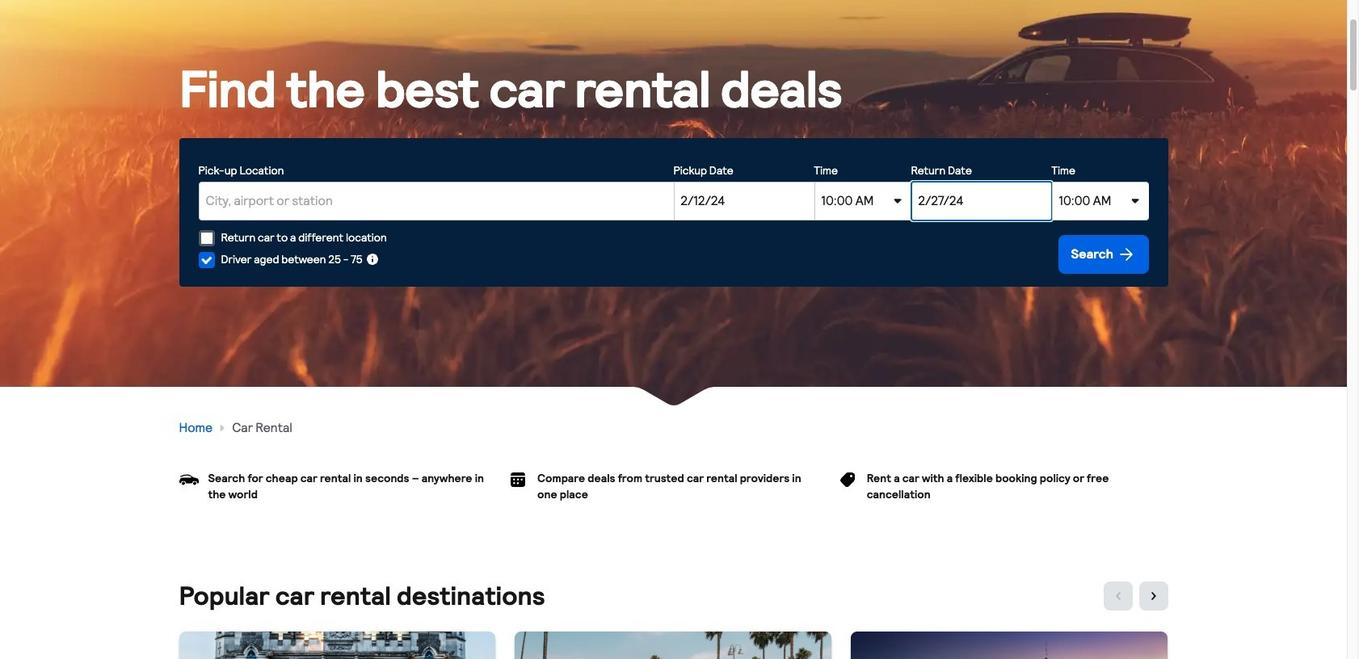Task type: locate. For each thing, give the bounding box(es) containing it.
None field
[[198, 181, 674, 220]]

2 horizontal spatial rtl support__zdywm image
[[1147, 590, 1160, 603]]

City, airport or station text field
[[198, 181, 674, 220]]

0 horizontal spatial rtl support__zdywm image
[[216, 422, 229, 435]]

rtl support__zdywm image
[[1116, 245, 1136, 265], [216, 422, 229, 435], [1147, 590, 1160, 603]]

Return car to a different location checkbox
[[198, 230, 215, 246]]

Driver aged between 25 - 75 checkbox
[[198, 252, 215, 268]]

2 vertical spatial rtl support__zdywm image
[[1147, 590, 1160, 603]]

1 horizontal spatial rtl support__zdywm image
[[1116, 245, 1136, 265]]

rtl support__zdywm image
[[1112, 590, 1125, 603]]



Task type: vqa. For each thing, say whether or not it's contained in the screenshot.
the left rtl support__ZDYwM image
yes



Task type: describe. For each thing, give the bounding box(es) containing it.
info__yzdkm image
[[366, 253, 379, 266]]

2/12/24 text field
[[674, 181, 814, 220]]

0 vertical spatial rtl support__zdywm image
[[1116, 245, 1136, 265]]

2/27/24 text field
[[911, 181, 1052, 220]]

1 vertical spatial rtl support__zdywm image
[[216, 422, 229, 435]]



